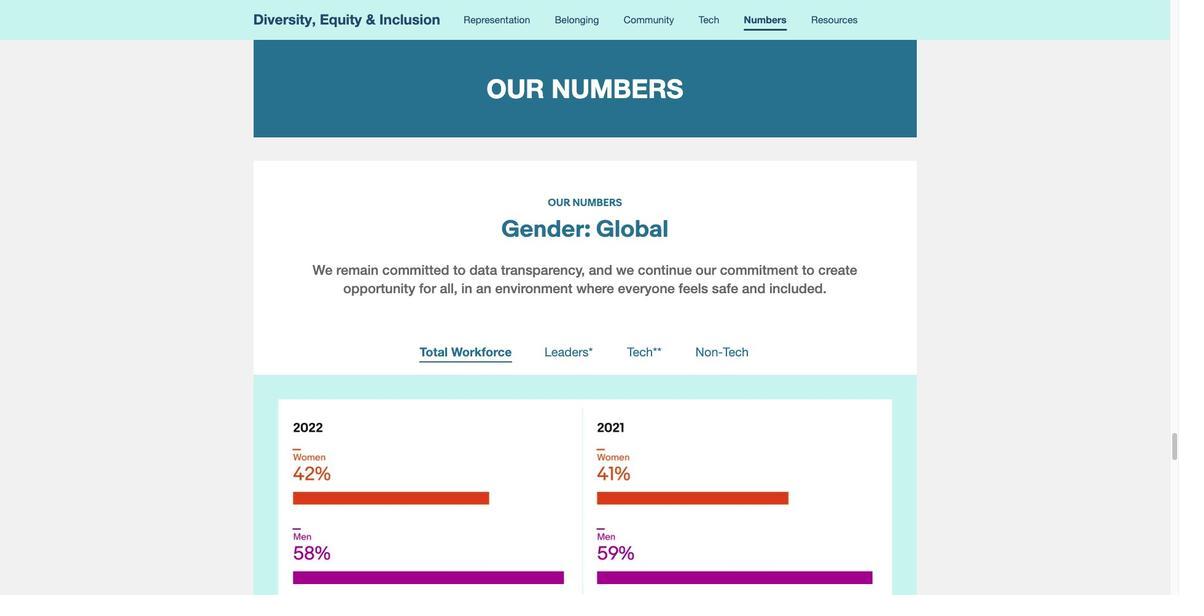 Task type: locate. For each thing, give the bounding box(es) containing it.
environment
[[495, 281, 573, 297]]

1 horizontal spatial and
[[742, 281, 766, 297]]

diversity,
[[253, 11, 316, 28]]

0 horizontal spatial tech
[[699, 14, 719, 25]]

to up the included.
[[802, 262, 815, 278]]

our
[[487, 73, 544, 104], [548, 197, 570, 209]]

belonging link
[[555, 14, 599, 31]]

0 vertical spatial our
[[487, 73, 544, 104]]

numbers
[[552, 73, 683, 104], [572, 197, 622, 209]]

numbers link
[[744, 14, 787, 31]]

global
[[596, 216, 669, 243]]

we
[[313, 262, 333, 278]]

decorative image image
[[253, 0, 585, 17]]

remain
[[336, 262, 379, 278]]

0 vertical spatial our numbers
[[487, 73, 683, 104]]

2 to from the left
[[802, 262, 815, 278]]

leaders* button
[[543, 345, 595, 363]]

feels
[[679, 281, 708, 297]]

workforce
[[451, 345, 512, 359]]

tech** button
[[626, 345, 663, 363]]

opportunity
[[343, 281, 415, 297]]

and up where
[[589, 262, 612, 278]]

and down commitment
[[742, 281, 766, 297]]

resources link
[[811, 14, 858, 31]]

tech**
[[627, 345, 662, 359]]

to
[[453, 262, 466, 278], [802, 262, 815, 278]]

to up in
[[453, 262, 466, 278]]

tech
[[699, 14, 719, 25], [723, 345, 749, 359]]

0 vertical spatial and
[[589, 262, 612, 278]]

1 vertical spatial tech
[[723, 345, 749, 359]]

1 vertical spatial our numbers
[[548, 197, 622, 209]]

0 horizontal spatial and
[[589, 262, 612, 278]]

leaders*
[[545, 345, 593, 359]]

1 horizontal spatial to
[[802, 262, 815, 278]]

total workforce
[[420, 345, 512, 359]]

total
[[420, 345, 448, 359]]

committed
[[382, 262, 449, 278]]

an
[[476, 281, 491, 297]]

1 vertical spatial our
[[548, 197, 570, 209]]

commitment
[[720, 262, 798, 278]]

representation link
[[464, 14, 530, 31]]

our numbers
[[487, 73, 683, 104], [548, 197, 622, 209]]

tech link
[[699, 14, 719, 31]]

&
[[366, 11, 375, 28]]

all,
[[440, 281, 458, 297]]

0 horizontal spatial to
[[453, 262, 466, 278]]

community link
[[624, 14, 674, 31]]

1 horizontal spatial tech
[[723, 345, 749, 359]]

and
[[589, 262, 612, 278], [742, 281, 766, 297]]

0 vertical spatial numbers
[[552, 73, 683, 104]]

inclusion
[[379, 11, 440, 28]]

0 vertical spatial tech
[[699, 14, 719, 25]]

gender:
[[501, 216, 591, 243]]



Task type: describe. For each thing, give the bounding box(es) containing it.
1 horizontal spatial our
[[548, 197, 570, 209]]

total workforce button
[[420, 345, 512, 363]]

safe
[[712, 281, 738, 297]]

diversity, equity & inclusion link
[[253, 11, 440, 28]]

1 to from the left
[[453, 262, 466, 278]]

where
[[576, 281, 614, 297]]

non-
[[696, 345, 723, 359]]

tech inside button
[[723, 345, 749, 359]]

non-tech button
[[694, 345, 750, 363]]

included.
[[769, 281, 827, 297]]

equity
[[320, 11, 362, 28]]

diversity, equity & inclusion
[[253, 11, 440, 28]]

1 vertical spatial numbers
[[572, 197, 622, 209]]

everyone
[[618, 281, 675, 297]]

our
[[696, 262, 716, 278]]

gender: global, total workforce chart. a detailed description of this chart can be found below. image
[[278, 400, 892, 596]]

continue
[[638, 262, 692, 278]]

transparency,
[[501, 262, 585, 278]]

create
[[818, 262, 857, 278]]

community
[[624, 14, 674, 25]]

gender: global
[[501, 216, 669, 243]]

for
[[419, 281, 436, 297]]

sub navigation navigation
[[0, 0, 1170, 40]]

non-tech
[[696, 345, 749, 359]]

numbers
[[744, 14, 787, 25]]

data
[[469, 262, 497, 278]]

we
[[616, 262, 634, 278]]

representation
[[464, 14, 530, 25]]

in
[[461, 281, 472, 297]]

0 horizontal spatial our
[[487, 73, 544, 104]]

belonging
[[555, 14, 599, 25]]

we remain committed to data transparency, and we continue our commitment to create opportunity for all, in an environment where everyone feels safe and included.
[[313, 262, 857, 297]]

tech inside sub navigation navigation
[[699, 14, 719, 25]]

1 vertical spatial and
[[742, 281, 766, 297]]

resources
[[811, 14, 858, 25]]



Task type: vqa. For each thing, say whether or not it's contained in the screenshot.
Sustainable Commerce link
no



